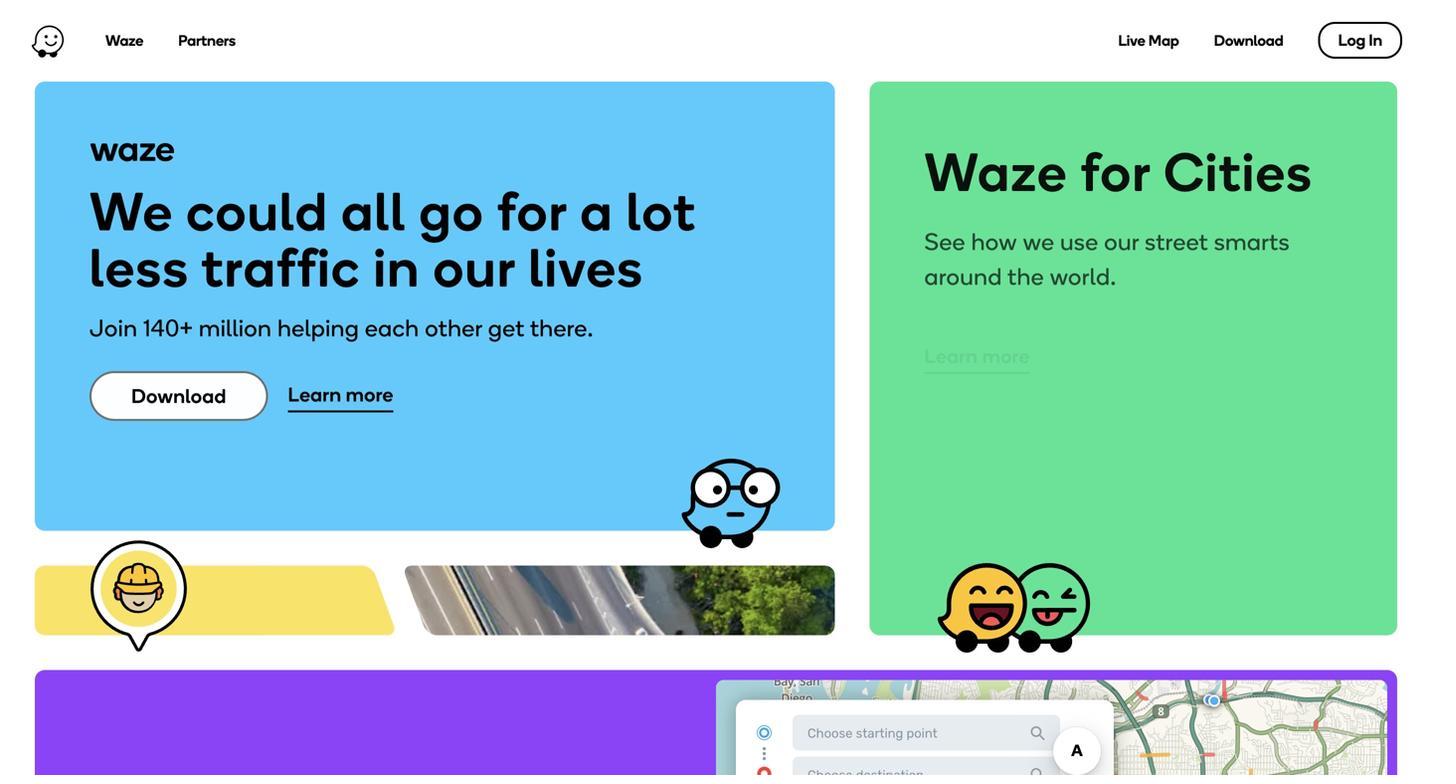 Task type: locate. For each thing, give the bounding box(es) containing it.
1 horizontal spatial learn more link
[[925, 333, 1030, 362]]

0 horizontal spatial our
[[433, 235, 516, 300]]

0 vertical spatial more
[[983, 334, 1030, 358]]

0 horizontal spatial learn more link
[[288, 381, 394, 410]]

more down each
[[346, 382, 394, 406]]

0 horizontal spatial for
[[497, 179, 568, 244]]

download
[[1215, 32, 1284, 50], [131, 384, 226, 408]]

lives
[[529, 235, 644, 300]]

1 vertical spatial download link
[[90, 371, 268, 421]]

0 horizontal spatial learn more
[[288, 382, 394, 406]]

helping
[[278, 314, 359, 342]]

download link right map
[[1215, 32, 1284, 50]]

0 horizontal spatial learn
[[288, 382, 342, 406]]

1 horizontal spatial download link
[[1215, 32, 1284, 50]]

0 vertical spatial learn more
[[925, 334, 1030, 358]]

0 horizontal spatial waze
[[105, 32, 144, 50]]

1 horizontal spatial waze
[[925, 139, 1068, 203]]

smarts
[[1214, 223, 1290, 252]]

we could all go for a lot less traffic in our lives
[[90, 179, 697, 300]]

1 vertical spatial learn more
[[288, 382, 394, 406]]

download down 140+ on the left of page
[[131, 384, 226, 408]]

1 vertical spatial more
[[346, 382, 394, 406]]

1 horizontal spatial learn more
[[925, 334, 1030, 358]]

use
[[1061, 223, 1099, 252]]

join 140+ million helping each other get there.
[[90, 314, 594, 342]]

more
[[983, 334, 1030, 358], [346, 382, 394, 406]]

we
[[1023, 223, 1055, 252]]

see
[[925, 223, 966, 252]]

1 vertical spatial download
[[131, 384, 226, 408]]

1 horizontal spatial download
[[1215, 32, 1284, 50]]

for
[[1081, 139, 1151, 203], [497, 179, 568, 244]]

for up use
[[1081, 139, 1151, 203]]

learn down helping
[[288, 382, 342, 406]]

we
[[90, 179, 174, 244]]

0 horizontal spatial more
[[346, 382, 394, 406]]

million
[[199, 314, 272, 342]]

more down the
[[983, 334, 1030, 358]]

learn more link down around
[[925, 333, 1030, 362]]

0 vertical spatial learn
[[925, 334, 978, 358]]

live map link
[[1119, 32, 1180, 50]]

learn
[[925, 334, 978, 358], [288, 382, 342, 406]]

cities
[[1164, 139, 1314, 203]]

log
[[1339, 31, 1366, 50]]

learn down around
[[925, 334, 978, 358]]

0 vertical spatial learn more link
[[925, 333, 1030, 362]]

live map
[[1119, 32, 1180, 50]]

1 horizontal spatial learn
[[925, 334, 978, 358]]

learn more down around
[[925, 334, 1030, 358]]

1 vertical spatial waze
[[925, 139, 1068, 203]]

our inside see how we use our street smarts around the world.
[[1105, 223, 1140, 252]]

download link
[[1215, 32, 1284, 50], [90, 371, 268, 421]]

map
[[1149, 32, 1180, 50]]

our up other
[[433, 235, 516, 300]]

1 horizontal spatial more
[[983, 334, 1030, 358]]

140+
[[143, 314, 193, 342]]

learn more link
[[925, 333, 1030, 362], [288, 381, 394, 410]]

each
[[365, 314, 419, 342]]

learn for the topmost learn more link
[[925, 334, 978, 358]]

download right map
[[1215, 32, 1284, 50]]

learn more link down 'join 140+ million helping each other get there.'
[[288, 381, 394, 410]]

1 vertical spatial learn
[[288, 382, 342, 406]]

our right use
[[1105, 223, 1140, 252]]

join
[[90, 314, 138, 342]]

0 vertical spatial waze
[[105, 32, 144, 50]]

a
[[581, 179, 614, 244]]

0 vertical spatial download
[[1215, 32, 1284, 50]]

other
[[425, 314, 482, 342]]

our
[[1105, 223, 1140, 252], [433, 235, 516, 300]]

waze
[[105, 32, 144, 50], [925, 139, 1068, 203]]

for left a
[[497, 179, 568, 244]]

waze right home "icon"
[[105, 32, 144, 50]]

world.
[[1050, 257, 1117, 286]]

get
[[488, 314, 525, 342]]

download link down 140+ on the left of page
[[90, 371, 268, 421]]

learn more down 'join 140+ million helping each other get there.'
[[288, 382, 394, 406]]

there.
[[530, 314, 594, 342]]

learn more for learn more link to the bottom
[[288, 382, 394, 406]]

partners
[[178, 32, 236, 50]]

partners link
[[178, 32, 236, 50]]

learn more for the topmost learn more link
[[925, 334, 1030, 358]]

learn more
[[925, 334, 1030, 358], [288, 382, 394, 406]]

1 horizontal spatial our
[[1105, 223, 1140, 252]]

waze up how
[[925, 139, 1068, 203]]



Task type: vqa. For each thing, say whether or not it's contained in the screenshot.
miles
no



Task type: describe. For each thing, give the bounding box(es) containing it.
how
[[972, 223, 1018, 252]]

traffic
[[202, 235, 361, 300]]

lot
[[627, 179, 697, 244]]

1 horizontal spatial for
[[1081, 139, 1151, 203]]

0 vertical spatial download link
[[1215, 32, 1284, 50]]

go
[[419, 179, 485, 244]]

0 horizontal spatial download link
[[90, 371, 268, 421]]

log in
[[1339, 31, 1383, 50]]

in
[[1369, 31, 1383, 50]]

log in link
[[1319, 22, 1403, 59]]

for inside we could all go for a lot less traffic in our lives
[[497, 179, 568, 244]]

street
[[1145, 223, 1209, 252]]

waze for waze 'link'
[[105, 32, 144, 50]]

could
[[186, 179, 329, 244]]

home image
[[30, 25, 66, 58]]

the
[[1008, 257, 1045, 286]]

see how we use our street smarts around the world.
[[925, 223, 1290, 286]]

all
[[341, 179, 407, 244]]

live
[[1119, 32, 1146, 50]]

waze for cities
[[925, 139, 1314, 203]]

waze for waze for cities
[[925, 139, 1068, 203]]

1 vertical spatial learn more link
[[288, 381, 394, 410]]

learn for learn more link to the bottom
[[288, 382, 342, 406]]

our inside we could all go for a lot less traffic in our lives
[[433, 235, 516, 300]]

less
[[90, 235, 189, 300]]

around
[[925, 257, 1003, 286]]

0 horizontal spatial download
[[131, 384, 226, 408]]

in
[[374, 235, 421, 300]]

waze link
[[105, 32, 144, 50]]



